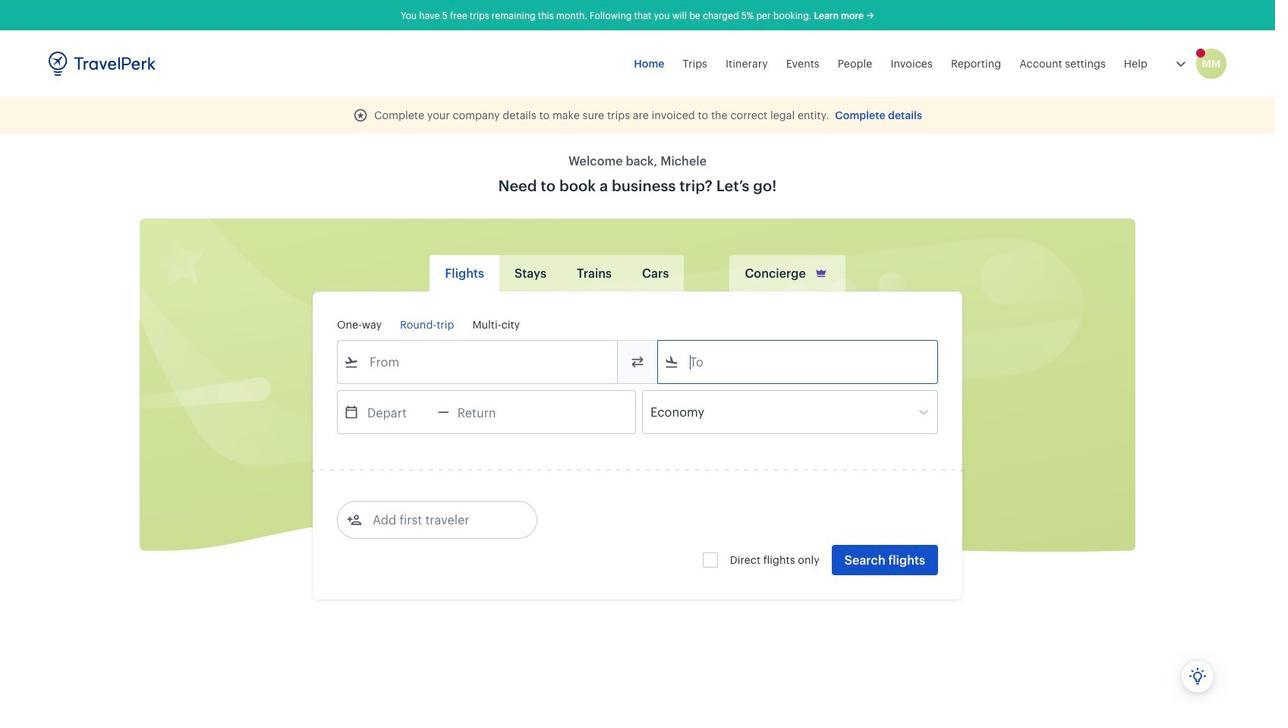 Task type: describe. For each thing, give the bounding box(es) containing it.
To search field
[[679, 350, 918, 374]]

Return text field
[[449, 391, 528, 433]]



Task type: locate. For each thing, give the bounding box(es) containing it.
Add first traveler search field
[[362, 508, 520, 532]]

Depart text field
[[359, 391, 438, 433]]

From search field
[[359, 350, 597, 374]]



